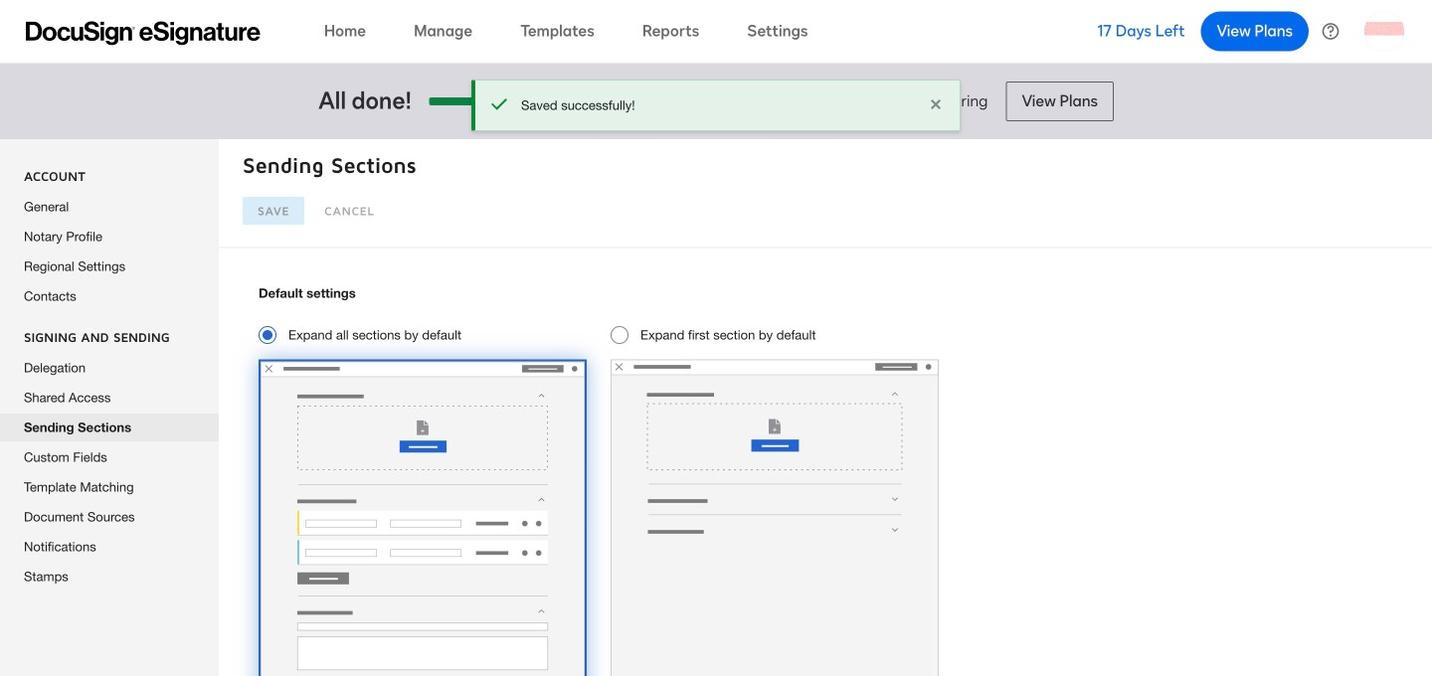 Task type: describe. For each thing, give the bounding box(es) containing it.
expand first image
[[611, 360, 939, 677]]

your uploaded profile image image
[[1365, 11, 1405, 51]]

expand all image
[[259, 360, 587, 677]]

docusign esignature image
[[26, 21, 261, 45]]



Task type: locate. For each thing, give the bounding box(es) containing it.
option group
[[259, 285, 1433, 677]]

status
[[521, 97, 914, 114]]



Task type: vqa. For each thing, say whether or not it's contained in the screenshot.
the Generic Name image
no



